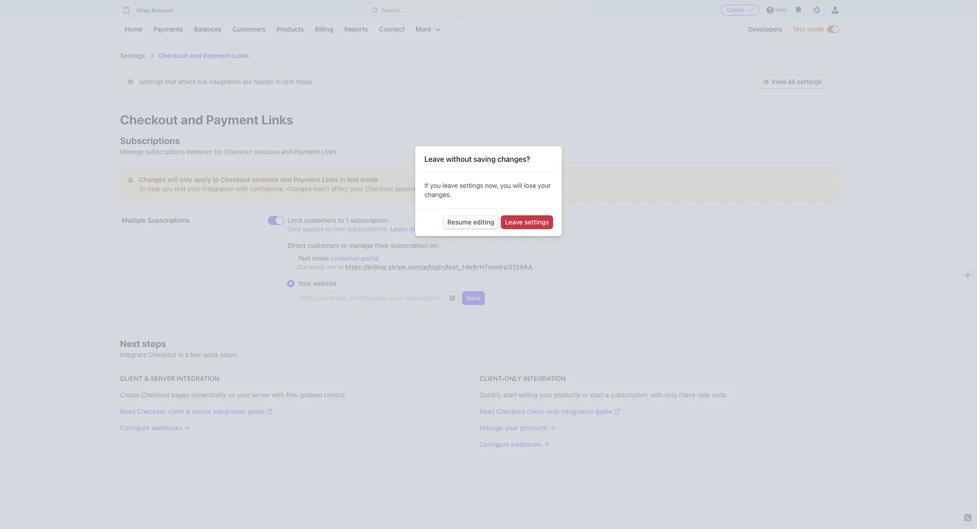 Task type: describe. For each thing, give the bounding box(es) containing it.
products link
[[272, 24, 309, 35]]

your right won't
[[350, 185, 363, 193]]

a inside next steps integrate checkout in a few quick steps.
[[185, 351, 189, 359]]

client & server integration
[[120, 375, 219, 383]]

1 horizontal spatial configure webhooks link
[[480, 441, 549, 450]]

customers for limit
[[304, 217, 336, 224]]

that
[[165, 78, 177, 86]]

their
[[375, 242, 389, 250]]

integration left are
[[209, 78, 241, 86]]

to inside test mode customer portal currently set to https://billing.stripe.com/p/login/test_14k6rh7medrp31s9aa .
[[338, 263, 344, 271]]

2 start from the left
[[590, 392, 604, 399]]

checkout inside next steps integrate checkout in a few quick steps.
[[148, 351, 177, 359]]

to
[[139, 185, 146, 193]]

or
[[582, 392, 588, 399]]

resume
[[447, 219, 472, 226]]

0 horizontal spatial products
[[520, 425, 548, 432]]

resume editing
[[447, 219, 494, 226]]

read for read checkout client & server integration guide
[[120, 408, 135, 416]]

only inside changes will only apply to checkout sessions and payment links in test mode to help you test your integration with confidence, changes won't affect your checkout sessions and payment links in live mode.
[[180, 176, 193, 184]]

webhooks for top configure webhooks link
[[152, 425, 182, 432]]

test for test mode customer portal currently set to https://billing.stripe.com/p/login/test_14k6rh7medrp31s9aa .
[[298, 255, 311, 262]]

to up customer
[[341, 242, 347, 250]]

apply
[[194, 176, 211, 184]]

1 horizontal spatial only
[[547, 408, 559, 416]]

search…
[[382, 7, 405, 14]]

quick
[[203, 351, 219, 359]]

limit
[[288, 217, 303, 224]]

your inside 'if you leave settings now, you will lose your changes.'
[[538, 182, 551, 190]]

2 integration from the left
[[523, 375, 566, 383]]

your down selling
[[505, 425, 519, 432]]

leave for leave settings
[[505, 219, 523, 226]]

more
[[416, 25, 431, 33]]

if
[[425, 182, 428, 190]]

resume editing button
[[444, 216, 498, 229]]

0 vertical spatial affect
[[178, 78, 196, 86]]

customers for direct
[[308, 242, 340, 250]]

steps
[[142, 339, 166, 349]]

behavior
[[187, 148, 212, 156]]

if you leave settings now, you will lose your changes.
[[425, 182, 551, 199]]

0 vertical spatial checkout and payment links
[[158, 52, 249, 60]]

settings inside leave settings button
[[525, 219, 549, 226]]

account
[[151, 7, 173, 14]]

1 vertical spatial a
[[606, 392, 609, 399]]

only
[[288, 225, 301, 233]]

leave for leave without saving changes?
[[425, 155, 444, 164]]

steps.
[[220, 351, 239, 359]]

1 horizontal spatial products
[[554, 392, 581, 399]]

client-
[[480, 375, 505, 383]]

create checkout pages dynamically on your server with fine-grained control.
[[120, 392, 347, 399]]

0 vertical spatial client-
[[679, 392, 698, 399]]

atlas account
[[136, 7, 173, 14]]

configure webhooks for top configure webhooks link
[[120, 425, 182, 432]]

.
[[533, 263, 535, 271]]

integrate
[[120, 351, 147, 359]]

subscription inside limit customers to 1 subscription only applies to new subscriptions. learn more
[[350, 217, 388, 224]]

1 vertical spatial test
[[347, 176, 359, 184]]

customer
[[331, 255, 360, 262]]

applies
[[303, 225, 324, 233]]

1 horizontal spatial subscription
[[391, 242, 428, 250]]

payments
[[153, 25, 183, 33]]

editing
[[473, 219, 494, 226]]

subscriptions
[[145, 148, 185, 156]]

guide inside read checkout client-only integration guide link
[[596, 408, 613, 416]]

1 vertical spatial checkout and payment links
[[120, 112, 293, 127]]

settings that affect live integration are hidden in test mode
[[139, 78, 312, 86]]

notifications image
[[795, 6, 802, 14]]

on:
[[430, 242, 439, 250]]

manage inside subscriptions manage subscriptions behavior for checkout sessions and payment links
[[120, 148, 144, 156]]

read checkout client-only integration guide link
[[480, 408, 834, 417]]

leave settings button
[[502, 216, 553, 229]]

client
[[168, 408, 184, 416]]

reports link
[[340, 24, 373, 35]]

changes will only apply to checkout sessions and payment links in test mode to help you test your integration with confidence, changes won't affect your checkout sessions and payment links in live mode.
[[139, 176, 517, 193]]

test for test mode
[[793, 25, 806, 33]]

2 horizontal spatial you
[[500, 182, 511, 190]]

next
[[120, 339, 140, 349]]

checkout inside read checkout client-only integration guide link
[[496, 408, 525, 416]]

0 horizontal spatial &
[[144, 375, 149, 383]]

atlas
[[136, 7, 150, 14]]

read checkout client-only integration guide
[[480, 408, 613, 416]]

links down hidden
[[261, 112, 293, 127]]

lose
[[524, 182, 536, 190]]

& inside 'link'
[[186, 408, 191, 416]]

sessions for subscriptions
[[254, 148, 280, 156]]

your
[[298, 280, 311, 288]]

changes
[[139, 176, 166, 184]]

home link
[[120, 24, 147, 35]]

save
[[466, 294, 481, 302]]

read checkout client & server integration guide link
[[120, 408, 272, 417]]

integration inside changes will only apply to checkout sessions and payment links in test mode to help you test your integration with confidence, changes won't affect your checkout sessions and payment links in live mode.
[[202, 185, 234, 193]]

checkout inside read checkout client & server integration guide 'link'
[[137, 408, 166, 416]]

will inside changes will only apply to checkout sessions and payment links in test mode to help you test your integration with confidence, changes won't affect your checkout sessions and payment links in live mode.
[[168, 176, 178, 184]]

side
[[698, 392, 710, 399]]

changes.
[[425, 191, 451, 199]]

test mode
[[793, 25, 824, 33]]

your right on
[[237, 392, 250, 399]]

subscription,
[[611, 392, 649, 399]]

direct customers to manage their subscription on:
[[288, 242, 439, 250]]

won't
[[313, 185, 330, 193]]

manage your products link
[[480, 424, 555, 433]]

0 horizontal spatial test
[[174, 185, 186, 193]]

new
[[333, 225, 346, 233]]

saving
[[474, 155, 496, 164]]

1
[[346, 217, 349, 224]]

code.
[[712, 392, 729, 399]]

on
[[228, 392, 235, 399]]

balances
[[194, 25, 222, 33]]

create button
[[721, 5, 759, 16]]

portal
[[361, 255, 379, 262]]

without
[[446, 155, 472, 164]]

subscriptions manage subscriptions behavior for checkout sessions and payment links
[[120, 136, 337, 156]]

customers link
[[228, 24, 270, 35]]

few
[[190, 351, 201, 359]]

help
[[148, 185, 160, 193]]

more
[[409, 225, 425, 233]]

checkout down the server
[[141, 392, 170, 399]]

live inside changes will only apply to checkout sessions and payment links in test mode to help you test your integration with confidence, changes won't affect your checkout sessions and payment links in live mode.
[[487, 185, 496, 193]]

your website
[[298, 280, 337, 288]]

save button
[[463, 292, 484, 305]]

0 horizontal spatial live
[[197, 78, 207, 86]]

1 horizontal spatial test
[[283, 78, 294, 86]]



Task type: vqa. For each thing, say whether or not it's contained in the screenshot.
subscription to the bottom
yes



Task type: locate. For each thing, give the bounding box(es) containing it.
2 horizontal spatial only
[[665, 392, 677, 399]]

checkout inside subscriptions manage subscriptions behavior for checkout sessions and payment links
[[224, 148, 252, 156]]

1 vertical spatial subscription
[[391, 242, 428, 250]]

start right the or
[[590, 392, 604, 399]]

a right the or
[[606, 392, 609, 399]]

read down quickly
[[480, 408, 495, 416]]

0 vertical spatial configure webhooks
[[120, 425, 182, 432]]

1 vertical spatial affect
[[331, 185, 349, 193]]

quickly start selling your products or start a subscription, with only client-side code.
[[480, 392, 729, 399]]

1 integration from the left
[[177, 375, 219, 383]]

1 horizontal spatial &
[[186, 408, 191, 416]]

only up read checkout client-only integration guide link
[[665, 392, 677, 399]]

checkout up that
[[158, 52, 188, 60]]

next steps integrate checkout in a few quick steps.
[[120, 339, 239, 359]]

only left apply
[[180, 176, 193, 184]]

1 horizontal spatial client-
[[679, 392, 698, 399]]

dynamically
[[191, 392, 226, 399]]

only
[[505, 375, 522, 383]]

sessions for changes
[[252, 176, 279, 184]]

configure webhooks link down client
[[120, 424, 190, 433]]

2 vertical spatial only
[[547, 408, 559, 416]]

quickly
[[480, 392, 501, 399]]

Search… search field
[[367, 4, 592, 16]]

1 vertical spatial webhooks
[[511, 441, 542, 449]]

0 vertical spatial a
[[185, 351, 189, 359]]

developers link
[[744, 24, 787, 35]]

integration down the or
[[561, 408, 594, 416]]

1 vertical spatial configure webhooks link
[[480, 441, 549, 450]]

customers
[[233, 25, 266, 33]]

integration
[[177, 375, 219, 383], [523, 375, 566, 383]]

0 vertical spatial products
[[554, 392, 581, 399]]

confidence,
[[250, 185, 285, 193]]

2 vertical spatial sessions
[[395, 185, 421, 193]]

1 horizontal spatial you
[[430, 182, 441, 190]]

1 start from the left
[[503, 392, 517, 399]]

subscriptions inside subscriptions manage subscriptions behavior for checkout sessions and payment links
[[120, 136, 180, 146]]

and inside subscriptions manage subscriptions behavior for checkout sessions and payment links
[[281, 148, 292, 156]]

subscriptions.
[[347, 225, 389, 233]]

integration up dynamically
[[177, 375, 219, 383]]

configure webhooks link down manage your products
[[480, 441, 549, 450]]

0 horizontal spatial will
[[168, 176, 178, 184]]

mode inside test mode customer portal currently set to https://billing.stripe.com/p/login/test_14k6rh7medrp31s9aa .
[[312, 255, 329, 262]]

2 guide from the left
[[596, 408, 613, 416]]

control.
[[324, 392, 347, 399]]

1 vertical spatial live
[[487, 185, 496, 193]]

read for read checkout client-only integration guide
[[480, 408, 495, 416]]

set
[[327, 263, 336, 271]]

1 vertical spatial settings
[[139, 78, 163, 86]]

1 horizontal spatial webhooks
[[511, 441, 542, 449]]

read
[[120, 408, 135, 416], [480, 408, 495, 416]]

subscriptions
[[120, 136, 180, 146], [148, 217, 190, 224]]

with
[[236, 185, 248, 193], [272, 392, 284, 399], [651, 392, 663, 399]]

your up read checkout client-only integration guide
[[539, 392, 552, 399]]

hidden
[[254, 78, 274, 86]]

limit customers to 1 subscription only applies to new subscriptions. learn more
[[288, 217, 425, 233]]

0 vertical spatial sessions
[[254, 148, 280, 156]]

to
[[213, 176, 219, 184], [338, 217, 344, 224], [326, 225, 332, 233], [341, 242, 347, 250], [338, 263, 344, 271]]

0 horizontal spatial guide
[[248, 408, 264, 416]]

1 horizontal spatial leave
[[505, 219, 523, 226]]

to inside changes will only apply to checkout sessions and payment links in test mode to help you test your integration with confidence, changes won't affect your checkout sessions and payment links in live mode.
[[213, 176, 219, 184]]

guide down create checkout pages dynamically on your server with fine-grained control.
[[248, 408, 264, 416]]

only up manage your products link
[[547, 408, 559, 416]]

products
[[277, 25, 304, 33]]

create inside create button
[[727, 6, 745, 13]]

0 horizontal spatial subscription
[[350, 217, 388, 224]]

with left fine-
[[272, 392, 284, 399]]

will right 'changes'
[[168, 176, 178, 184]]

you right now,
[[500, 182, 511, 190]]

you right if
[[430, 182, 441, 190]]

0 horizontal spatial only
[[180, 176, 193, 184]]

links inside subscriptions manage subscriptions behavior for checkout sessions and payment links
[[322, 148, 337, 156]]

test inside test mode customer portal currently set to https://billing.stripe.com/p/login/test_14k6rh7medrp31s9aa .
[[298, 255, 311, 262]]

1 vertical spatial subscriptions
[[148, 217, 190, 224]]

pages
[[171, 392, 189, 399]]

create down client
[[120, 392, 140, 399]]

client-
[[679, 392, 698, 399], [527, 408, 547, 416]]

1 read from the left
[[120, 408, 135, 416]]

guide inside read checkout client & server integration guide 'link'
[[248, 408, 264, 416]]

0 horizontal spatial start
[[503, 392, 517, 399]]

0 horizontal spatial server
[[192, 408, 211, 416]]

0 horizontal spatial read
[[120, 408, 135, 416]]

read checkout client & server integration guide
[[120, 408, 264, 416]]

manage
[[349, 242, 373, 250]]

https://billing.stripe.com/p/login/test_14k6rh7medrp31s9aa link
[[345, 263, 533, 271]]

configure webhooks down manage your products
[[480, 441, 542, 449]]

0 horizontal spatial a
[[185, 351, 189, 359]]

checkout right apply
[[221, 176, 250, 184]]

0 vertical spatial &
[[144, 375, 149, 383]]

client- down selling
[[527, 408, 547, 416]]

atlas account button
[[120, 4, 182, 16]]

leave left without
[[425, 155, 444, 164]]

settings inside 'if you leave settings now, you will lose your changes.'
[[460, 182, 483, 190]]

home
[[125, 25, 142, 33]]

payments link
[[149, 24, 188, 35]]

multiple subscriptions
[[122, 217, 190, 224]]

server
[[151, 375, 175, 383]]

test right help
[[174, 185, 186, 193]]

guide
[[248, 408, 264, 416], [596, 408, 613, 416]]

will inside 'if you leave settings now, you will lose your changes.'
[[513, 182, 522, 190]]

affect inside changes will only apply to checkout sessions and payment links in test mode to help you test your integration with confidence, changes won't affect your checkout sessions and payment links in live mode.
[[331, 185, 349, 193]]

are
[[243, 78, 252, 86]]

0 vertical spatial webhooks
[[152, 425, 182, 432]]

mode
[[807, 25, 824, 33], [296, 78, 312, 86], [361, 176, 378, 184], [312, 255, 329, 262]]

1 horizontal spatial with
[[272, 392, 284, 399]]

grained
[[300, 392, 322, 399]]

customers down applies
[[308, 242, 340, 250]]

you right help
[[162, 185, 173, 193]]

1 vertical spatial create
[[120, 392, 140, 399]]

to left 1
[[338, 217, 344, 224]]

checkout up subscriptions
[[120, 112, 178, 127]]

0 vertical spatial leave
[[425, 155, 444, 164]]

1 horizontal spatial guide
[[596, 408, 613, 416]]

1 horizontal spatial settings
[[525, 219, 549, 226]]

read down client
[[120, 408, 135, 416]]

server right on
[[252, 392, 270, 399]]

0 horizontal spatial test
[[298, 255, 311, 262]]

1 vertical spatial customers
[[308, 242, 340, 250]]

will
[[168, 176, 178, 184], [513, 182, 522, 190]]

links up are
[[232, 52, 249, 60]]

client- left code.
[[679, 392, 698, 399]]

0 vertical spatial settings
[[120, 52, 145, 60]]

checkout up subscriptions.
[[365, 185, 393, 193]]

0 horizontal spatial you
[[162, 185, 173, 193]]

server down dynamically
[[192, 408, 211, 416]]

integration up selling
[[523, 375, 566, 383]]

guide down the quickly start selling your products or start a subscription, with only client-side code.
[[596, 408, 613, 416]]

integration inside 'link'
[[213, 408, 246, 416]]

billing link
[[310, 24, 338, 35]]

affect right that
[[178, 78, 196, 86]]

links right leave
[[463, 185, 478, 193]]

1 vertical spatial configure webhooks
[[480, 441, 542, 449]]

in inside next steps integrate checkout in a few quick steps.
[[178, 351, 184, 359]]

2 horizontal spatial test
[[347, 176, 359, 184]]

create for create checkout pages dynamically on your server with fine-grained control.
[[120, 392, 140, 399]]

test down notifications image
[[793, 25, 806, 33]]

1 horizontal spatial server
[[252, 392, 270, 399]]

manage left subscriptions
[[120, 148, 144, 156]]

leave inside button
[[505, 219, 523, 226]]

test right hidden
[[283, 78, 294, 86]]

create up developers "link"
[[727, 6, 745, 13]]

test
[[283, 78, 294, 86], [347, 176, 359, 184], [174, 185, 186, 193]]

1 vertical spatial server
[[192, 408, 211, 416]]

0 horizontal spatial settings
[[460, 182, 483, 190]]

your down apply
[[187, 185, 201, 193]]

server inside read checkout client & server integration guide 'link'
[[192, 408, 211, 416]]

1 vertical spatial &
[[186, 408, 191, 416]]

0 horizontal spatial webhooks
[[152, 425, 182, 432]]

create for create
[[727, 6, 745, 13]]

live right that
[[197, 78, 207, 86]]

links up changes will only apply to checkout sessions and payment links in test mode to help you test your integration with confidence, changes won't affect your checkout sessions and payment links in live mode.
[[322, 148, 337, 156]]

will left lose on the top right of the page
[[513, 182, 522, 190]]

subscriptions right multiple
[[148, 217, 190, 224]]

leave without saving changes?
[[425, 155, 530, 164]]

test mode customer portal currently set to https://billing.stripe.com/p/login/test_14k6rh7medrp31s9aa .
[[298, 255, 535, 271]]

1 horizontal spatial configure
[[480, 441, 509, 449]]

0 horizontal spatial client-
[[527, 408, 547, 416]]

subscriptions up subscriptions
[[120, 136, 180, 146]]

links up won't
[[322, 176, 338, 184]]

integration
[[209, 78, 241, 86], [202, 185, 234, 193], [213, 408, 246, 416], [561, 408, 594, 416]]

1 horizontal spatial configure webhooks
[[480, 441, 542, 449]]

in
[[276, 78, 281, 86], [340, 176, 345, 184], [480, 185, 485, 193], [178, 351, 184, 359]]

0 horizontal spatial manage
[[120, 148, 144, 156]]

0 horizontal spatial configure
[[120, 425, 150, 432]]

manage your products
[[480, 425, 548, 432]]

you
[[430, 182, 441, 190], [500, 182, 511, 190], [162, 185, 173, 193]]

1 horizontal spatial live
[[487, 185, 496, 193]]

1 vertical spatial configure
[[480, 441, 509, 449]]

configure webhooks down client
[[120, 425, 182, 432]]

0 vertical spatial server
[[252, 392, 270, 399]]

to right apply
[[213, 176, 219, 184]]

client
[[120, 375, 143, 383]]

checkout left client
[[137, 408, 166, 416]]

subscription up subscriptions.
[[350, 217, 388, 224]]

manage down quickly
[[480, 425, 504, 432]]

settings down home link
[[120, 52, 145, 60]]

configure for rightmost configure webhooks link
[[480, 441, 509, 449]]

https://billing.stripe.com/p/login/test_14k6rh7medrp31s9aa
[[345, 263, 533, 271]]

webhooks for rightmost configure webhooks link
[[511, 441, 542, 449]]

now,
[[485, 182, 499, 190]]

0 horizontal spatial affect
[[178, 78, 196, 86]]

you inside changes will only apply to checkout sessions and payment links in test mode to help you test your integration with confidence, changes won't affect your checkout sessions and payment links in live mode.
[[162, 185, 173, 193]]

website
[[313, 280, 337, 288]]

client-only integration
[[480, 375, 566, 383]]

integration down on
[[213, 408, 246, 416]]

1 horizontal spatial start
[[590, 392, 604, 399]]

1 vertical spatial sessions
[[252, 176, 279, 184]]

start down only
[[503, 392, 517, 399]]

live left mode.
[[487, 185, 496, 193]]

webhooks down client
[[152, 425, 182, 432]]

0 vertical spatial only
[[180, 176, 193, 184]]

settings down lose on the top right of the page
[[525, 219, 549, 226]]

manage
[[120, 148, 144, 156], [480, 425, 504, 432]]

1 vertical spatial test
[[298, 255, 311, 262]]

balances link
[[190, 24, 226, 35]]

integration down apply
[[202, 185, 234, 193]]

1 vertical spatial manage
[[480, 425, 504, 432]]

0 vertical spatial create
[[727, 6, 745, 13]]

settings link
[[120, 52, 145, 60]]

2 horizontal spatial with
[[651, 392, 663, 399]]

leave settings
[[505, 219, 549, 226]]

checkout and payment links up the behavior
[[120, 112, 293, 127]]

settings left now,
[[460, 182, 483, 190]]

settings left that
[[139, 78, 163, 86]]

0 horizontal spatial configure webhooks link
[[120, 424, 190, 433]]

1 horizontal spatial test
[[793, 25, 806, 33]]

mode.
[[498, 185, 517, 193]]

0 vertical spatial subscription
[[350, 217, 388, 224]]

sessions
[[254, 148, 280, 156], [252, 176, 279, 184], [395, 185, 421, 193]]

products down read checkout client-only integration guide
[[520, 425, 548, 432]]

multiple
[[122, 217, 146, 224]]

settings for settings that affect live integration are hidden in test mode
[[139, 78, 163, 86]]

sessions inside subscriptions manage subscriptions behavior for checkout sessions and payment links
[[254, 148, 280, 156]]

2 read from the left
[[480, 408, 495, 416]]

connect link
[[375, 24, 409, 35]]

0 vertical spatial subscriptions
[[120, 136, 180, 146]]

checkout down steps
[[148, 351, 177, 359]]

payment inside subscriptions manage subscriptions behavior for checkout sessions and payment links
[[294, 148, 320, 156]]

test up the currently on the left
[[298, 255, 311, 262]]

changes?
[[498, 155, 530, 164]]

to right set
[[338, 263, 344, 271]]

leave right editing at top
[[505, 219, 523, 226]]

1 vertical spatial products
[[520, 425, 548, 432]]

0 horizontal spatial with
[[236, 185, 248, 193]]

direct
[[288, 242, 306, 250]]

&
[[144, 375, 149, 383], [186, 408, 191, 416]]

customers up applies
[[304, 217, 336, 224]]

0 vertical spatial manage
[[120, 148, 144, 156]]

webhooks
[[152, 425, 182, 432], [511, 441, 542, 449]]

with up read checkout client-only integration guide link
[[651, 392, 663, 399]]

configure webhooks for rightmost configure webhooks link
[[480, 441, 542, 449]]

start
[[503, 392, 517, 399], [590, 392, 604, 399]]

with inside changes will only apply to checkout sessions and payment links in test mode to help you test your integration with confidence, changes won't affect your checkout sessions and payment links in live mode.
[[236, 185, 248, 193]]

subscription down "learn more" link
[[391, 242, 428, 250]]

0 vertical spatial live
[[197, 78, 207, 86]]

reports
[[344, 25, 368, 33]]

customer portal button
[[331, 254, 379, 263]]

1 vertical spatial only
[[665, 392, 677, 399]]

0 vertical spatial configure
[[120, 425, 150, 432]]

a left "few"
[[185, 351, 189, 359]]

read inside 'link'
[[120, 408, 135, 416]]

0 horizontal spatial configure webhooks
[[120, 425, 182, 432]]

0 vertical spatial test
[[793, 25, 806, 33]]

checkout up manage your products
[[496, 408, 525, 416]]

configure for top configure webhooks link
[[120, 425, 150, 432]]

1 horizontal spatial create
[[727, 6, 745, 13]]

0 vertical spatial configure webhooks link
[[120, 424, 190, 433]]

changes
[[286, 185, 312, 193]]

1 horizontal spatial will
[[513, 182, 522, 190]]

1 vertical spatial client-
[[527, 408, 547, 416]]

products left the or
[[554, 392, 581, 399]]

1 horizontal spatial a
[[606, 392, 609, 399]]

affect right won't
[[331, 185, 349, 193]]

checkout and payment links down balances link
[[158, 52, 249, 60]]

1 horizontal spatial manage
[[480, 425, 504, 432]]

links
[[232, 52, 249, 60], [261, 112, 293, 127], [322, 148, 337, 156], [322, 176, 338, 184], [463, 185, 478, 193]]

1 horizontal spatial affect
[[331, 185, 349, 193]]

0 horizontal spatial leave
[[425, 155, 444, 164]]

mode inside changes will only apply to checkout sessions and payment links in test mode to help you test your integration with confidence, changes won't affect your checkout sessions and payment links in live mode.
[[361, 176, 378, 184]]

1 horizontal spatial read
[[480, 408, 495, 416]]

webhooks down manage your products link
[[511, 441, 542, 449]]

your right lose on the top right of the page
[[538, 182, 551, 190]]

0 horizontal spatial integration
[[177, 375, 219, 383]]

0 vertical spatial settings
[[460, 182, 483, 190]]

customers inside limit customers to 1 subscription only applies to new subscriptions. learn more
[[304, 217, 336, 224]]

test up 1
[[347, 176, 359, 184]]

to left new
[[326, 225, 332, 233]]

0 vertical spatial customers
[[304, 217, 336, 224]]

1 guide from the left
[[248, 408, 264, 416]]

with left confidence,
[[236, 185, 248, 193]]

learn
[[391, 225, 408, 233]]

more button
[[411, 24, 445, 35]]

subscription
[[350, 217, 388, 224], [391, 242, 428, 250]]

checkout right for
[[224, 148, 252, 156]]

settings for settings
[[120, 52, 145, 60]]



